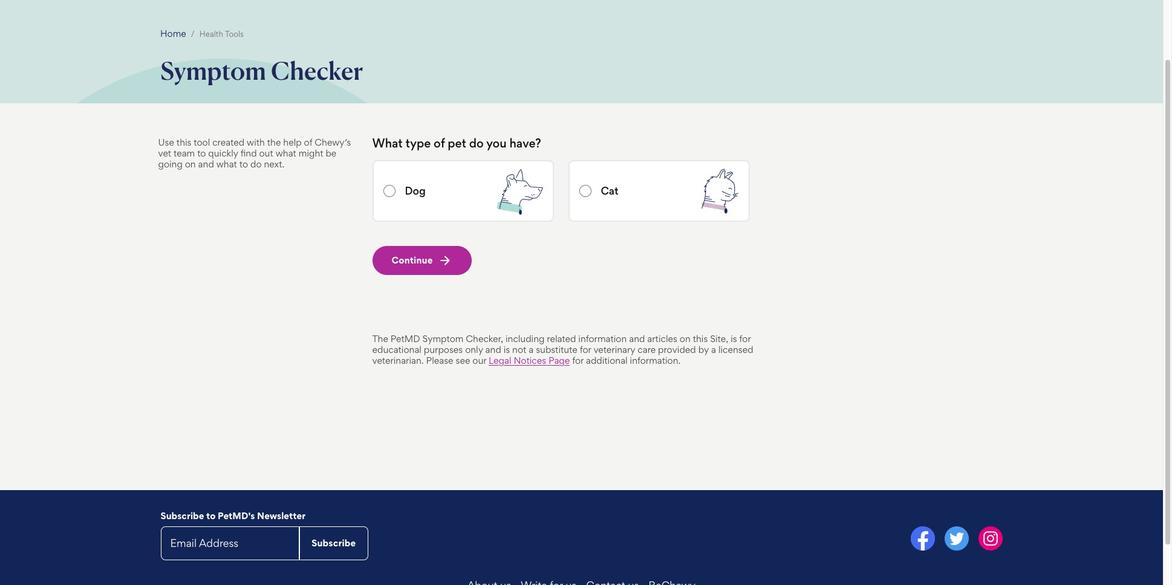 Task type: vqa. For each thing, say whether or not it's contained in the screenshot.
profit.
no



Task type: describe. For each thing, give the bounding box(es) containing it.
use
[[158, 137, 174, 148]]

1 horizontal spatial what
[[276, 148, 296, 159]]

1 horizontal spatial is
[[731, 333, 737, 345]]

0 vertical spatial symptom
[[160, 55, 266, 86]]

with
[[247, 137, 265, 148]]

page
[[549, 355, 570, 367]]

notices
[[514, 355, 546, 367]]

do inside use this tool created with the help of chewy's vet team to quickly find out what might be going on and what to do next.
[[250, 159, 262, 170]]

be
[[326, 148, 337, 159]]

tool
[[194, 137, 210, 148]]

the
[[372, 333, 388, 345]]

0 horizontal spatial is
[[504, 344, 510, 356]]

newsletter
[[257, 511, 306, 522]]

0 horizontal spatial to
[[197, 148, 206, 159]]

home
[[160, 28, 186, 39]]

facebook image
[[911, 527, 935, 551]]

information.
[[630, 355, 681, 367]]

continue button
[[372, 246, 472, 275]]

provided
[[658, 344, 696, 356]]

next.
[[264, 159, 285, 170]]

this inside the petmd symptom checker, including related information and articles on this site, is for educational purposes only and is not a substitute for veterinary care provided by a licensed veterinarian. please see our
[[693, 333, 708, 345]]

only
[[465, 344, 483, 356]]

what type of pet do you have?
[[372, 136, 541, 151]]

tools
[[225, 29, 244, 38]]

for right site,
[[740, 333, 751, 345]]

you
[[486, 136, 507, 151]]

2 horizontal spatial to
[[240, 159, 248, 170]]

articles
[[648, 333, 678, 345]]

quickly
[[208, 148, 238, 159]]

for right related
[[580, 344, 591, 356]]

on inside use this tool created with the help of chewy's vet team to quickly find out what might be going on and what to do next.
[[185, 159, 196, 170]]

twitter image
[[945, 527, 969, 551]]

0 vertical spatial do
[[469, 136, 484, 151]]

subscribe to petmd's newsletter
[[161, 511, 306, 522]]

checker,
[[466, 333, 503, 345]]

1 horizontal spatial of
[[434, 136, 445, 151]]

see
[[456, 355, 470, 367]]

by
[[699, 344, 709, 356]]

symptom checker
[[160, 55, 363, 86]]

legal notices page link
[[489, 355, 570, 367]]

what
[[372, 136, 403, 151]]

subscribe for subscribe to petmd's newsletter
[[161, 511, 204, 522]]

care
[[638, 344, 656, 356]]



Task type: locate. For each thing, give the bounding box(es) containing it.
1 horizontal spatial to
[[206, 511, 216, 522]]

0 horizontal spatial of
[[304, 137, 312, 148]]

have?
[[510, 136, 541, 151]]

what down created
[[216, 159, 237, 170]]

is left not
[[504, 344, 510, 356]]

legal
[[489, 355, 512, 367]]

0 vertical spatial on
[[185, 159, 196, 170]]

0 horizontal spatial on
[[185, 159, 196, 170]]

and right only
[[486, 344, 501, 356]]

1 horizontal spatial do
[[469, 136, 484, 151]]

help
[[283, 137, 302, 148]]

for right page
[[572, 355, 584, 367]]

0 vertical spatial subscribe
[[161, 511, 204, 522]]

not
[[513, 344, 527, 356]]

team
[[174, 148, 195, 159]]

1 vertical spatial subscribe
[[312, 538, 356, 549]]

radio group option group
[[372, 160, 757, 227]]

might
[[299, 148, 323, 159]]

pet
[[448, 136, 466, 151]]

0 horizontal spatial subscribe
[[161, 511, 204, 522]]

veterinarian.
[[372, 355, 424, 367]]

1 horizontal spatial on
[[680, 333, 691, 345]]

and inside use this tool created with the help of chewy's vet team to quickly find out what might be going on and what to do next.
[[198, 159, 214, 170]]

0 vertical spatial this
[[177, 137, 191, 148]]

veterinary
[[594, 344, 636, 356]]

is right site,
[[731, 333, 737, 345]]

subscribe
[[161, 511, 204, 522], [312, 538, 356, 549]]

going
[[158, 159, 183, 170]]

None email field
[[161, 527, 300, 561]]

what right out
[[276, 148, 296, 159]]

1 horizontal spatial subscribe
[[312, 538, 356, 549]]

subscribe button
[[300, 527, 368, 561]]

a right by
[[712, 344, 716, 356]]

of inside use this tool created with the help of chewy's vet team to quickly find out what might be going on and what to do next.
[[304, 137, 312, 148]]

symptom inside the petmd symptom checker, including related information and articles on this site, is for educational purposes only and is not a substitute for veterinary care provided by a licensed veterinarian. please see our
[[423, 333, 464, 345]]

cat
[[601, 185, 619, 197]]

1 horizontal spatial symptom
[[423, 333, 464, 345]]

1 horizontal spatial a
[[712, 344, 716, 356]]

on left by
[[680, 333, 691, 345]]

created
[[212, 137, 245, 148]]

site,
[[710, 333, 729, 345]]

purposes
[[424, 344, 463, 356]]

on
[[185, 159, 196, 170], [680, 333, 691, 345]]

petmd's
[[218, 511, 255, 522]]

home link
[[160, 28, 186, 39]]

symptom
[[160, 55, 266, 86], [423, 333, 464, 345]]

to right team
[[197, 148, 206, 159]]

to left the petmd's
[[206, 511, 216, 522]]

to
[[197, 148, 206, 159], [240, 159, 248, 170], [206, 511, 216, 522]]

2 horizontal spatial and
[[629, 333, 645, 345]]

1 vertical spatial symptom
[[423, 333, 464, 345]]

0 horizontal spatial do
[[250, 159, 262, 170]]

0 horizontal spatial this
[[177, 137, 191, 148]]

0 horizontal spatial symptom
[[160, 55, 266, 86]]

related
[[547, 333, 576, 345]]

on inside the petmd symptom checker, including related information and articles on this site, is for educational purposes only and is not a substitute for veterinary care provided by a licensed veterinarian. please see our
[[680, 333, 691, 345]]

0 horizontal spatial what
[[216, 159, 237, 170]]

1 vertical spatial do
[[250, 159, 262, 170]]

of right help
[[304, 137, 312, 148]]

about petmd element
[[303, 580, 861, 586]]

to right the quickly
[[240, 159, 248, 170]]

this right use
[[177, 137, 191, 148]]

licensed
[[719, 344, 754, 356]]

this inside use this tool created with the help of chewy's vet team to quickly find out what might be going on and what to do next.
[[177, 137, 191, 148]]

chewy's
[[315, 137, 351, 148]]

health tools
[[200, 29, 244, 38]]

find
[[241, 148, 257, 159]]

additional
[[586, 355, 628, 367]]

do
[[469, 136, 484, 151], [250, 159, 262, 170]]

out
[[259, 148, 273, 159]]

a
[[529, 344, 534, 356], [712, 344, 716, 356]]

vet
[[158, 148, 171, 159]]

and down tool
[[198, 159, 214, 170]]

1 a from the left
[[529, 344, 534, 356]]

legal notices page for additional information.
[[489, 355, 681, 367]]

dog
[[405, 185, 426, 197]]

this left site,
[[693, 333, 708, 345]]

a right not
[[529, 344, 534, 356]]

of left pet
[[434, 136, 445, 151]]

1 horizontal spatial this
[[693, 333, 708, 345]]

subscribe inside button
[[312, 538, 356, 549]]

1 horizontal spatial and
[[486, 344, 501, 356]]

symptom down health
[[160, 55, 266, 86]]

instagram image
[[979, 527, 1003, 551]]

1 vertical spatial on
[[680, 333, 691, 345]]

and
[[198, 159, 214, 170], [629, 333, 645, 345], [486, 344, 501, 356]]

of
[[434, 136, 445, 151], [304, 137, 312, 148]]

0 horizontal spatial and
[[198, 159, 214, 170]]

and left articles
[[629, 333, 645, 345]]

health
[[200, 29, 223, 38]]

including
[[506, 333, 545, 345]]

do right pet
[[469, 136, 484, 151]]

our
[[473, 355, 487, 367]]

type
[[406, 136, 431, 151]]

checker
[[271, 55, 363, 86]]

symptom up please
[[423, 333, 464, 345]]

is
[[731, 333, 737, 345], [504, 344, 510, 356]]

the
[[267, 137, 281, 148]]

on right the going
[[185, 159, 196, 170]]

please
[[426, 355, 454, 367]]

substitute
[[536, 344, 578, 356]]

information
[[579, 333, 627, 345]]

do left "next."
[[250, 159, 262, 170]]

this
[[177, 137, 191, 148], [693, 333, 708, 345]]

use this tool created with the help of chewy's vet team to quickly find out what might be going on and what to do next.
[[158, 137, 351, 170]]

what
[[276, 148, 296, 159], [216, 159, 237, 170]]

subscribe for subscribe
[[312, 538, 356, 549]]

for
[[740, 333, 751, 345], [580, 344, 591, 356], [572, 355, 584, 367]]

continue
[[392, 255, 433, 266]]

2 a from the left
[[712, 344, 716, 356]]

petmd
[[391, 333, 420, 345]]

educational
[[372, 344, 422, 356]]

1 vertical spatial this
[[693, 333, 708, 345]]

0 horizontal spatial a
[[529, 344, 534, 356]]

the petmd symptom checker, including related information and articles on this site, is for educational purposes only and is not a substitute for veterinary care provided by a licensed veterinarian. please see our
[[372, 333, 754, 367]]

social element
[[587, 527, 1003, 554]]



